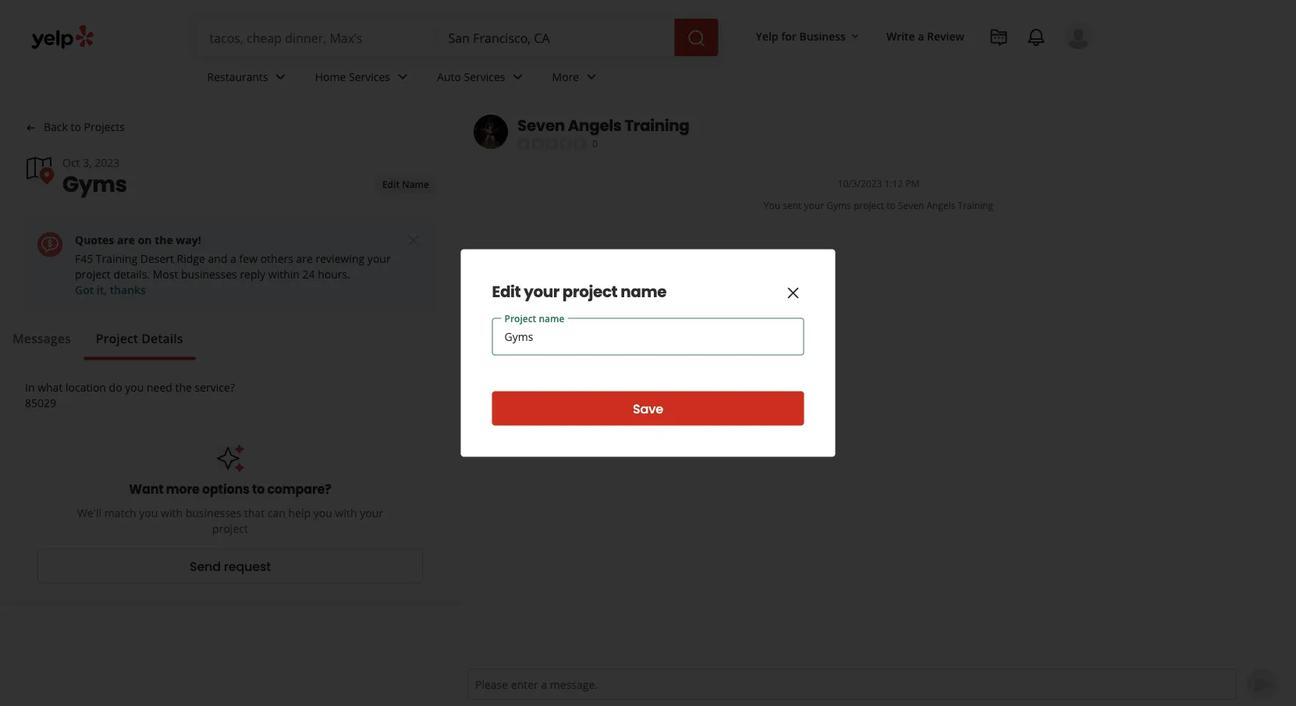 Task type: describe. For each thing, give the bounding box(es) containing it.
0
[[592, 137, 598, 150]]

what
[[38, 380, 63, 395]]

help
[[288, 506, 311, 520]]

sent
[[783, 199, 802, 212]]

restaurants link
[[195, 56, 303, 101]]

more link
[[540, 56, 613, 101]]

are inside the and a few others are reviewing your project details. most businesses reply within 24 hours. got it, thanks
[[296, 251, 313, 266]]

f45 training desert ridge
[[75, 251, 205, 266]]

project inside dialog
[[562, 281, 617, 302]]

write a review
[[886, 28, 964, 43]]

desert
[[140, 251, 174, 266]]

0 vertical spatial seven
[[517, 115, 565, 137]]

2023
[[95, 155, 120, 170]]

business
[[799, 28, 846, 43]]

restaurants
[[207, 69, 268, 84]]

16 chevron down v2 image
[[849, 30, 861, 43]]

gyms image
[[25, 155, 56, 186]]

services for home services
[[349, 69, 390, 84]]

24 send filled v2 image
[[1253, 675, 1272, 694]]

edit name button
[[376, 175, 435, 194]]

edit name
[[382, 177, 429, 190]]

back to projects button
[[25, 118, 125, 136]]

want more options to compare? we'll match you with businesses that can help you with your project
[[77, 481, 383, 536]]

the inside in what location do you need the service? 85029
[[175, 380, 192, 395]]

auto services link
[[425, 56, 540, 101]]

a for write
[[918, 28, 924, 43]]

0 horizontal spatial the
[[155, 232, 173, 247]]

in
[[25, 380, 35, 395]]

save
[[633, 400, 663, 417]]

hours.
[[318, 267, 350, 282]]

compare?
[[267, 481, 331, 498]]

24 chevron down v2 image for restaurants
[[271, 67, 290, 86]]

that
[[244, 506, 265, 520]]

24 free estimates v2 image
[[41, 235, 59, 254]]

24 chevron down v2 image for more
[[582, 67, 601, 86]]

1 with from the left
[[161, 506, 183, 520]]

services for auto services
[[464, 69, 505, 84]]

others
[[260, 251, 293, 266]]

write
[[886, 28, 915, 43]]

to inside want more options to compare? we'll match you with businesses that can help you with your project
[[252, 481, 265, 498]]

got
[[75, 282, 94, 297]]

send request button
[[37, 549, 423, 583]]

notifications image
[[1027, 28, 1046, 47]]

24 chevron down v2 image for home services
[[393, 67, 412, 86]]

1:12
[[884, 177, 903, 190]]

it,
[[97, 282, 107, 297]]

auto services
[[437, 69, 505, 84]]

project inside the and a few others are reviewing your project details. most businesses reply within 24 hours. got it, thanks
[[75, 267, 111, 282]]

save button
[[492, 391, 804, 426]]

to inside button
[[71, 119, 81, 134]]

project down 10/3/2023
[[854, 199, 884, 212]]

few
[[239, 251, 258, 266]]

name
[[402, 177, 429, 190]]

quotes
[[75, 232, 114, 247]]

edit for edit name
[[382, 177, 400, 190]]

review
[[927, 28, 964, 43]]

business categories element
[[195, 56, 1092, 101]]

edit your project name
[[492, 281, 666, 302]]

1 vertical spatial to
[[887, 199, 896, 212]]

way!
[[176, 232, 201, 247]]

85029
[[25, 396, 56, 410]]

more
[[552, 69, 579, 84]]

24
[[302, 267, 315, 282]]

thanks
[[110, 282, 146, 297]]

name
[[620, 281, 666, 302]]

user actions element
[[743, 20, 1114, 116]]

do
[[109, 380, 122, 395]]

your inside dialog
[[524, 281, 559, 302]]

send request
[[190, 557, 271, 575]]

oct 3, 2023
[[62, 155, 120, 170]]

(no rating) image
[[517, 138, 586, 150]]

service?
[[195, 380, 235, 395]]

yelp for business button
[[750, 22, 868, 50]]

close image
[[404, 231, 423, 250]]

we'll
[[77, 506, 101, 520]]

1 horizontal spatial gyms
[[826, 199, 851, 212]]

a for and
[[230, 251, 236, 266]]



Task type: locate. For each thing, give the bounding box(es) containing it.
yelp for business
[[756, 28, 846, 43]]

2 24 chevron down v2 image from the left
[[508, 67, 527, 86]]

write a review link
[[880, 22, 971, 50]]

0 vertical spatial edit
[[382, 177, 400, 190]]

on
[[138, 232, 152, 247]]

0 horizontal spatial gyms
[[62, 169, 127, 200]]

1 horizontal spatial with
[[335, 506, 357, 520]]

  text field inside "edit your project name" dialog
[[492, 318, 804, 355]]

auto
[[437, 69, 461, 84]]

services
[[349, 69, 390, 84], [464, 69, 505, 84]]

you down want
[[139, 506, 158, 520]]

ridge
[[177, 251, 205, 266]]

0 vertical spatial a
[[918, 28, 924, 43]]

you right do
[[125, 380, 144, 395]]

a right write
[[918, 28, 924, 43]]

search image
[[687, 29, 706, 48]]

to down 1:12
[[887, 199, 896, 212]]

need
[[147, 380, 172, 395]]

10/3/2023
[[838, 177, 882, 190]]

quotes are on the way!
[[75, 232, 201, 247]]

businesses inside the and a few others are reviewing your project details. most businesses reply within 24 hours. got it, thanks
[[181, 267, 237, 282]]

tab list
[[0, 329, 196, 360]]

seven up "(no rating)" image
[[517, 115, 565, 137]]

edit for edit your project name
[[492, 281, 521, 302]]

project left name
[[562, 281, 617, 302]]

1 vertical spatial businesses
[[185, 506, 241, 520]]

f45
[[75, 251, 93, 266]]

1 24 chevron down v2 image from the left
[[393, 67, 412, 86]]

0 horizontal spatial with
[[161, 506, 183, 520]]

project
[[854, 199, 884, 212], [75, 267, 111, 282], [562, 281, 617, 302], [212, 521, 248, 536]]

your
[[804, 199, 824, 212], [367, 251, 391, 266], [524, 281, 559, 302], [360, 506, 383, 520]]

gyms up quotes
[[62, 169, 127, 200]]

0 horizontal spatial a
[[230, 251, 236, 266]]

match
[[104, 506, 136, 520]]

yelp
[[756, 28, 778, 43]]

0 vertical spatial to
[[71, 119, 81, 134]]

projects image
[[989, 28, 1008, 47]]

services inside home services link
[[349, 69, 390, 84]]

businesses inside want more options to compare? we'll match you with businesses that can help you with your project
[[185, 506, 241, 520]]

1 horizontal spatial services
[[464, 69, 505, 84]]

1 services from the left
[[349, 69, 390, 84]]

3,
[[83, 155, 92, 170]]

1 vertical spatial the
[[175, 380, 192, 395]]

back to projects
[[44, 119, 125, 134]]

are up 24
[[296, 251, 313, 266]]

1 horizontal spatial 24 chevron down v2 image
[[508, 67, 527, 86]]

location
[[66, 380, 106, 395]]

24 chevron down v2 image right more
[[582, 67, 601, 86]]

0 horizontal spatial to
[[71, 119, 81, 134]]

more
[[166, 481, 200, 498]]

want
[[129, 481, 163, 498]]

the right 'on' at the left top of the page
[[155, 232, 173, 247]]

2 vertical spatial to
[[252, 481, 265, 498]]

a inside the and a few others are reviewing your project details. most businesses reply within 24 hours. got it, thanks
[[230, 251, 236, 266]]

0 horizontal spatial 24 chevron down v2 image
[[271, 67, 290, 86]]

gyms down 10/3/2023
[[826, 199, 851, 212]]

training
[[625, 115, 689, 137], [958, 199, 993, 212], [96, 251, 137, 266]]

details
[[141, 330, 183, 346]]

Please enter a message. text field
[[467, 669, 1237, 700]]

seven
[[517, 115, 565, 137], [898, 199, 924, 212]]

are left 'on' at the left top of the page
[[117, 232, 135, 247]]

projects
[[84, 119, 125, 134]]

1 horizontal spatial angels
[[927, 199, 955, 212]]

the right the need
[[175, 380, 192, 395]]

and a few others are reviewing your project details. most businesses reply within 24 hours. got it, thanks
[[75, 251, 391, 297]]

24 chevron down v2 image right auto services
[[508, 67, 527, 86]]

1 horizontal spatial seven
[[898, 199, 924, 212]]

can
[[268, 506, 286, 520]]

1 vertical spatial are
[[296, 251, 313, 266]]

  text field
[[492, 318, 804, 355]]

0 horizontal spatial angels
[[568, 115, 622, 137]]

with down more
[[161, 506, 183, 520]]

0 horizontal spatial seven
[[517, 115, 565, 137]]

oct
[[62, 155, 80, 170]]

1 vertical spatial training
[[958, 199, 993, 212]]

most
[[153, 267, 178, 282]]

1 horizontal spatial to
[[252, 481, 265, 498]]

reviewing
[[316, 251, 365, 266]]

home services link
[[303, 56, 425, 101]]

0 horizontal spatial training
[[96, 251, 137, 266]]

edit your project name dialog
[[0, 0, 1296, 706]]

0 horizontal spatial edit
[[382, 177, 400, 190]]

2 horizontal spatial training
[[958, 199, 993, 212]]

edit inside "edit your project name" dialog
[[492, 281, 521, 302]]

24 chevron down v2 image inside restaurants link
[[271, 67, 290, 86]]

24 chevron down v2 image for auto services
[[508, 67, 527, 86]]

1 vertical spatial edit
[[492, 281, 521, 302]]

pm
[[905, 177, 920, 190]]

to right the back
[[71, 119, 81, 134]]

businesses down options at the left of the page
[[185, 506, 241, 520]]

24 chevron down v2 image inside more 'link'
[[582, 67, 601, 86]]

seven angels training
[[517, 115, 689, 137]]

24 chevron down v2 image right restaurants
[[271, 67, 290, 86]]

project up got
[[75, 267, 111, 282]]

to
[[71, 119, 81, 134], [887, 199, 896, 212], [252, 481, 265, 498]]

services inside auto services link
[[464, 69, 505, 84]]

1 vertical spatial a
[[230, 251, 236, 266]]

seven down the 'pm'
[[898, 199, 924, 212]]

1 horizontal spatial training
[[625, 115, 689, 137]]

a
[[918, 28, 924, 43], [230, 251, 236, 266]]

details.
[[113, 267, 150, 282]]

got it, thanks button
[[75, 282, 146, 297]]

you right help
[[314, 506, 332, 520]]

with right help
[[335, 506, 357, 520]]

project
[[96, 330, 138, 346]]

send
[[190, 557, 221, 575]]

1 24 chevron down v2 image from the left
[[271, 67, 290, 86]]

with
[[161, 506, 183, 520], [335, 506, 357, 520]]

a inside 'link'
[[918, 28, 924, 43]]

home
[[315, 69, 346, 84]]

the
[[155, 232, 173, 247], [175, 380, 192, 395]]

you sent your gyms project to seven angels training
[[764, 199, 993, 212]]

your inside want more options to compare? we'll match you with businesses that can help you with your project
[[360, 506, 383, 520]]

0 vertical spatial the
[[155, 232, 173, 247]]

messages
[[12, 330, 71, 346]]

businesses down and
[[181, 267, 237, 282]]

request
[[224, 557, 271, 575]]

edit inside button
[[382, 177, 400, 190]]

options
[[202, 481, 249, 498]]

1 horizontal spatial a
[[918, 28, 924, 43]]

your inside the and a few others are reviewing your project details. most businesses reply within 24 hours. got it, thanks
[[367, 251, 391, 266]]

you inside in what location do you need the service? 85029
[[125, 380, 144, 395]]

back
[[44, 119, 68, 134]]

services right home
[[349, 69, 390, 84]]

2 services from the left
[[464, 69, 505, 84]]

1 horizontal spatial are
[[296, 251, 313, 266]]

2 with from the left
[[335, 506, 357, 520]]

project inside want more options to compare? we'll match you with businesses that can help you with your project
[[212, 521, 248, 536]]

1 vertical spatial seven
[[898, 199, 924, 212]]

you
[[125, 380, 144, 395], [139, 506, 158, 520], [314, 506, 332, 520]]

0 horizontal spatial are
[[117, 232, 135, 247]]

2 horizontal spatial to
[[887, 199, 896, 212]]

you
[[764, 199, 780, 212]]

24 chevron down v2 image
[[271, 67, 290, 86], [582, 67, 601, 86]]

gyms
[[62, 169, 127, 200], [826, 199, 851, 212]]

1 horizontal spatial the
[[175, 380, 192, 395]]

24 chevron down v2 image inside home services link
[[393, 67, 412, 86]]

2 24 chevron down v2 image from the left
[[582, 67, 601, 86]]

None search field
[[197, 19, 721, 56]]

0 vertical spatial are
[[117, 232, 135, 247]]

seven angels training link
[[517, 115, 689, 137]]

tab list containing messages
[[0, 329, 196, 360]]

services right "auto"
[[464, 69, 505, 84]]

edit
[[382, 177, 400, 190], [492, 281, 521, 302]]

home services
[[315, 69, 390, 84]]

for
[[781, 28, 797, 43]]

in what location do you need the service? 85029
[[25, 380, 235, 410]]

a left few
[[230, 251, 236, 266]]

24 chevron down v2 image left "auto"
[[393, 67, 412, 86]]

0 vertical spatial businesses
[[181, 267, 237, 282]]

and
[[208, 251, 227, 266]]

close image
[[784, 284, 803, 302]]

16 arrow left v2 image
[[25, 122, 37, 134]]

reply
[[240, 267, 265, 282]]

0 horizontal spatial 24 chevron down v2 image
[[393, 67, 412, 86]]

2 vertical spatial training
[[96, 251, 137, 266]]

0 horizontal spatial services
[[349, 69, 390, 84]]

0 vertical spatial angels
[[568, 115, 622, 137]]

businesses
[[181, 267, 237, 282], [185, 506, 241, 520]]

24 chevron down v2 image
[[393, 67, 412, 86], [508, 67, 527, 86]]

project details
[[96, 330, 183, 346]]

project down that at the left of the page
[[212, 521, 248, 536]]

0 vertical spatial training
[[625, 115, 689, 137]]

angels
[[568, 115, 622, 137], [927, 199, 955, 212]]

1 horizontal spatial edit
[[492, 281, 521, 302]]

1 horizontal spatial 24 chevron down v2 image
[[582, 67, 601, 86]]

to up that at the left of the page
[[252, 481, 265, 498]]

10/3/2023 1:12 pm
[[838, 177, 920, 190]]

24 chevron down v2 image inside auto services link
[[508, 67, 527, 86]]

within
[[268, 267, 300, 282]]

1 vertical spatial angels
[[927, 199, 955, 212]]



Task type: vqa. For each thing, say whether or not it's contained in the screenshot.
& within "link"
no



